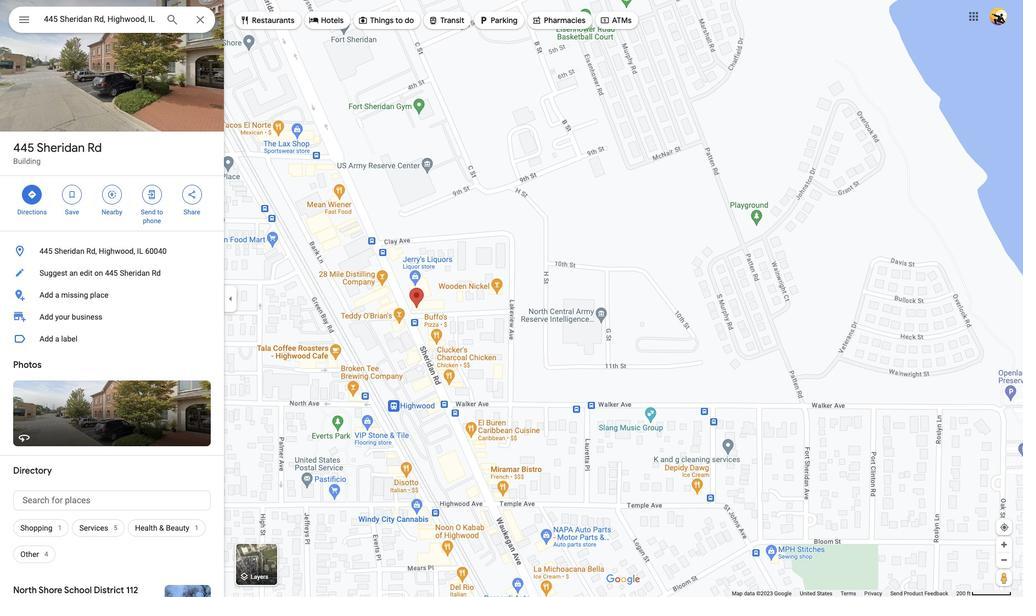 Task type: describe. For each thing, give the bounding box(es) containing it.
health
[[135, 524, 157, 533]]


[[428, 14, 438, 26]]

things
[[370, 15, 394, 25]]

google account: ben nelson  
(ben.nelson1980@gmail.com) image
[[990, 7, 1007, 25]]

add a label button
[[0, 328, 224, 350]]

add a missing place button
[[0, 284, 224, 306]]

other 4
[[20, 551, 48, 559]]

shore
[[39, 586, 62, 597]]

actions for 445 sheridan rd region
[[0, 176, 224, 231]]

terms button
[[841, 591, 856, 598]]


[[358, 14, 368, 26]]

ft
[[967, 591, 971, 597]]

 transit
[[428, 14, 464, 26]]

 search field
[[9, 7, 215, 35]]

rd inside button
[[152, 269, 161, 278]]

rd inside '445 sheridan rd building'
[[88, 141, 102, 156]]

4
[[45, 551, 48, 559]]

highwood,
[[99, 247, 135, 256]]

pharmacies
[[544, 15, 586, 25]]

 hotels
[[309, 14, 344, 26]]

send for send to phone
[[141, 209, 156, 216]]

send for send product feedback
[[890, 591, 903, 597]]

add your business
[[40, 313, 102, 322]]

product
[[904, 591, 923, 597]]

a for missing
[[55, 291, 59, 300]]

edit
[[80, 269, 92, 278]]

shopping
[[20, 524, 53, 533]]


[[187, 189, 197, 201]]

label
[[61, 335, 77, 344]]

map
[[732, 591, 743, 597]]

suggest
[[40, 269, 67, 278]]


[[147, 189, 157, 201]]

other
[[20, 551, 39, 559]]

445 sheridan rd main content
[[0, 0, 224, 598]]

60040
[[145, 247, 167, 256]]

445 Sheridan Rd, Highwood, IL 60040 field
[[9, 7, 215, 33]]

445 sheridan rd building
[[13, 141, 102, 166]]

data
[[744, 591, 755, 597]]

school
[[64, 586, 92, 597]]

show street view coverage image
[[996, 570, 1012, 587]]

200
[[956, 591, 966, 597]]

hotels
[[321, 15, 344, 25]]

200 ft button
[[956, 591, 1012, 597]]

send product feedback
[[890, 591, 948, 597]]

united states button
[[800, 591, 833, 598]]

1 inside shopping 1
[[58, 525, 62, 532]]

transit
[[440, 15, 464, 25]]

services
[[79, 524, 108, 533]]


[[600, 14, 610, 26]]


[[107, 189, 117, 201]]

il
[[137, 247, 143, 256]]

health & beauty 1
[[135, 524, 199, 533]]

to inside  things to do
[[395, 15, 403, 25]]

restaurants
[[252, 15, 295, 25]]

5
[[114, 525, 117, 532]]

privacy
[[864, 591, 882, 597]]

112
[[126, 586, 138, 597]]

collapse side panel image
[[225, 293, 237, 305]]


[[18, 12, 31, 27]]

 pharmacies
[[532, 14, 586, 26]]

send product feedback button
[[890, 591, 948, 598]]

 things to do
[[358, 14, 414, 26]]

sheridan inside suggest an edit on 445 sheridan rd button
[[120, 269, 150, 278]]

layers
[[251, 574, 268, 582]]

district
[[94, 586, 124, 597]]

to inside "send to phone"
[[157, 209, 163, 216]]


[[27, 189, 37, 201]]

services 5
[[79, 524, 117, 533]]

missing
[[61, 291, 88, 300]]

&
[[159, 524, 164, 533]]

directory
[[13, 466, 52, 477]]

do
[[405, 15, 414, 25]]

add a label
[[40, 335, 77, 344]]

north shore school district 112
[[13, 586, 138, 597]]



Task type: vqa. For each thing, say whether or not it's contained in the screenshot.


Task type: locate. For each thing, give the bounding box(es) containing it.
add a missing place
[[40, 291, 108, 300]]


[[532, 14, 542, 26]]

north shore school district 112 link
[[0, 577, 224, 598]]

None field
[[44, 13, 157, 26]]

footer inside google maps element
[[732, 591, 956, 598]]


[[67, 189, 77, 201]]

to left do
[[395, 15, 403, 25]]

sheridan
[[37, 141, 85, 156], [54, 247, 84, 256], [120, 269, 150, 278]]

send
[[141, 209, 156, 216], [890, 591, 903, 597]]

1 inside health & beauty 1
[[195, 525, 199, 532]]

1 vertical spatial rd
[[152, 269, 161, 278]]

building
[[13, 157, 41, 166]]

share
[[184, 209, 200, 216]]

445 sheridan rd, highwood, il 60040
[[40, 247, 167, 256]]

rd
[[88, 141, 102, 156], [152, 269, 161, 278]]

0 vertical spatial sheridan
[[37, 141, 85, 156]]

1 add from the top
[[40, 291, 53, 300]]

nearby
[[102, 209, 122, 216]]

1 vertical spatial a
[[55, 335, 59, 344]]

google
[[774, 591, 792, 597]]

1
[[58, 525, 62, 532], [195, 525, 199, 532]]

1 vertical spatial send
[[890, 591, 903, 597]]

0 horizontal spatial send
[[141, 209, 156, 216]]


[[240, 14, 250, 26]]

united states
[[800, 591, 833, 597]]

a
[[55, 291, 59, 300], [55, 335, 59, 344]]

photos
[[13, 360, 42, 371]]

send left product at the bottom of page
[[890, 591, 903, 597]]

send to phone
[[141, 209, 163, 225]]

add for add a missing place
[[40, 291, 53, 300]]

445 for rd
[[13, 141, 34, 156]]

3 add from the top
[[40, 335, 53, 344]]

0 vertical spatial a
[[55, 291, 59, 300]]

0 vertical spatial 445
[[13, 141, 34, 156]]

1 horizontal spatial 445
[[40, 247, 52, 256]]

None text field
[[13, 491, 211, 511]]

0 vertical spatial rd
[[88, 141, 102, 156]]

rd,
[[86, 247, 97, 256]]

parking
[[491, 15, 518, 25]]


[[479, 14, 489, 26]]

0 horizontal spatial to
[[157, 209, 163, 216]]

add down suggest
[[40, 291, 53, 300]]

1 horizontal spatial 1
[[195, 525, 199, 532]]

445 inside '445 sheridan rd building'
[[13, 141, 34, 156]]

feedback
[[925, 591, 948, 597]]

footer containing map data ©2023 google
[[732, 591, 956, 598]]

0 vertical spatial add
[[40, 291, 53, 300]]

your
[[55, 313, 70, 322]]

to
[[395, 15, 403, 25], [157, 209, 163, 216]]

sheridan left rd,
[[54, 247, 84, 256]]

sheridan inside '445 sheridan rd building'
[[37, 141, 85, 156]]

©2023
[[756, 591, 773, 597]]

2 horizontal spatial 445
[[105, 269, 118, 278]]

445 inside button
[[105, 269, 118, 278]]

privacy button
[[864, 591, 882, 598]]

on
[[94, 269, 103, 278]]

445 right on
[[105, 269, 118, 278]]

0 vertical spatial send
[[141, 209, 156, 216]]

an
[[69, 269, 78, 278]]

none text field inside 445 sheridan rd main content
[[13, 491, 211, 511]]

phone
[[143, 217, 161, 225]]

 atms
[[600, 14, 632, 26]]

445 sheridan rd, highwood, il 60040 button
[[0, 240, 224, 262]]

zoom out image
[[1000, 557, 1008, 565]]

1 vertical spatial 445
[[40, 247, 52, 256]]

1 1 from the left
[[58, 525, 62, 532]]

to up "phone" at the top left
[[157, 209, 163, 216]]

shopping 1
[[20, 524, 62, 533]]

0 horizontal spatial 1
[[58, 525, 62, 532]]

sheridan for rd,
[[54, 247, 84, 256]]

 parking
[[479, 14, 518, 26]]

a left "label"
[[55, 335, 59, 344]]

add your business link
[[0, 306, 224, 328]]

save
[[65, 209, 79, 216]]

0 horizontal spatial rd
[[88, 141, 102, 156]]

1 a from the top
[[55, 291, 59, 300]]

445
[[13, 141, 34, 156], [40, 247, 52, 256], [105, 269, 118, 278]]

1 right beauty
[[195, 525, 199, 532]]

 button
[[9, 7, 40, 35]]

footer
[[732, 591, 956, 598]]

1 vertical spatial to
[[157, 209, 163, 216]]

1 horizontal spatial to
[[395, 15, 403, 25]]

directions
[[17, 209, 47, 216]]

2 vertical spatial 445
[[105, 269, 118, 278]]

place
[[90, 291, 108, 300]]

445 up suggest
[[40, 247, 52, 256]]

0 vertical spatial to
[[395, 15, 403, 25]]

add left your
[[40, 313, 53, 322]]

445 for rd,
[[40, 247, 52, 256]]

states
[[817, 591, 833, 597]]

0 horizontal spatial 445
[[13, 141, 34, 156]]

2 vertical spatial add
[[40, 335, 53, 344]]

zoom in image
[[1000, 541, 1008, 549]]

1 horizontal spatial rd
[[152, 269, 161, 278]]

business
[[72, 313, 102, 322]]

a left missing
[[55, 291, 59, 300]]

1 vertical spatial sheridan
[[54, 247, 84, 256]]

terms
[[841, 591, 856, 597]]

united
[[800, 591, 816, 597]]

show your location image
[[1000, 523, 1009, 533]]

add for add your business
[[40, 313, 53, 322]]

2 vertical spatial sheridan
[[120, 269, 150, 278]]

send inside button
[[890, 591, 903, 597]]

suggest an edit on 445 sheridan rd
[[40, 269, 161, 278]]

 restaurants
[[240, 14, 295, 26]]

send up "phone" at the top left
[[141, 209, 156, 216]]

2 add from the top
[[40, 313, 53, 322]]

2 1 from the left
[[195, 525, 199, 532]]


[[309, 14, 319, 26]]

2 a from the top
[[55, 335, 59, 344]]

map data ©2023 google
[[732, 591, 792, 597]]

1 horizontal spatial send
[[890, 591, 903, 597]]

suggest an edit on 445 sheridan rd button
[[0, 262, 224, 284]]

200 ft
[[956, 591, 971, 597]]

sheridan for rd
[[37, 141, 85, 156]]

none field inside '445 sheridan rd, highwood, il 60040' field
[[44, 13, 157, 26]]

a for label
[[55, 335, 59, 344]]

445 inside button
[[40, 247, 52, 256]]

add for add a label
[[40, 335, 53, 344]]

beauty
[[166, 524, 189, 533]]

add left "label"
[[40, 335, 53, 344]]

google maps element
[[0, 0, 1023, 598]]

1 right shopping at bottom left
[[58, 525, 62, 532]]

445 up building
[[13, 141, 34, 156]]

sheridan up building
[[37, 141, 85, 156]]

sheridan inside the '445 sheridan rd, highwood, il 60040' button
[[54, 247, 84, 256]]

atms
[[612, 15, 632, 25]]

add
[[40, 291, 53, 300], [40, 313, 53, 322], [40, 335, 53, 344]]

sheridan down il
[[120, 269, 150, 278]]

north
[[13, 586, 37, 597]]

send inside "send to phone"
[[141, 209, 156, 216]]

1 vertical spatial add
[[40, 313, 53, 322]]



